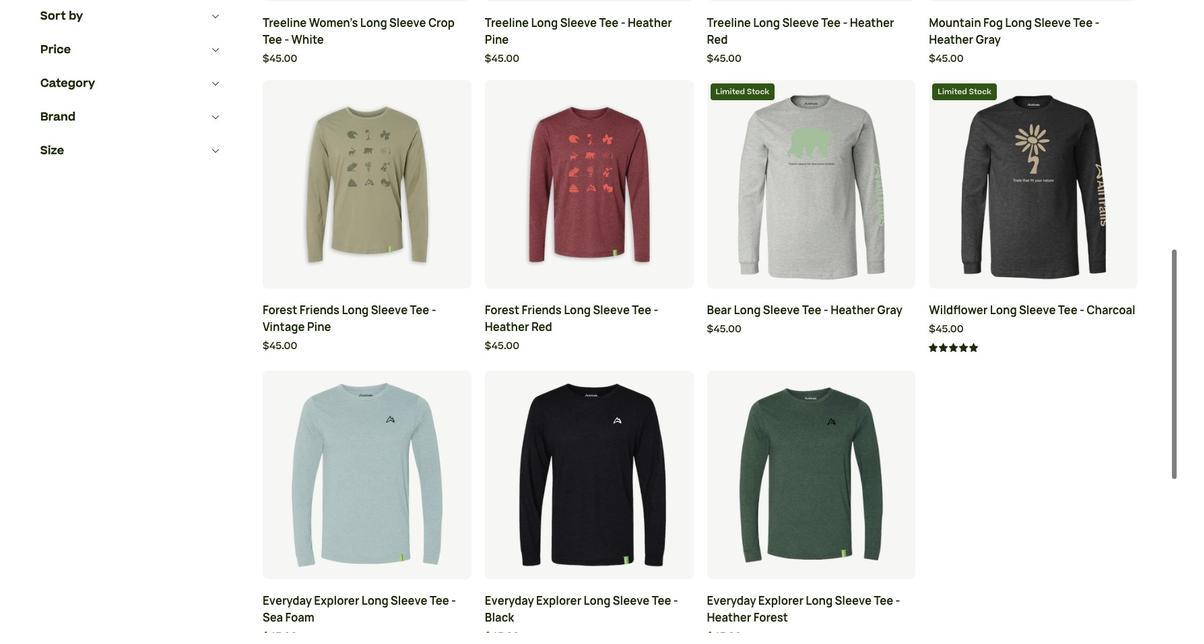 Task type: vqa. For each thing, say whether or not it's contained in the screenshot.
leftmost RED
yes



Task type: locate. For each thing, give the bounding box(es) containing it.
0 horizontal spatial red
[[531, 319, 552, 333]]

star image
[[929, 342, 938, 351], [939, 342, 948, 351], [939, 342, 948, 351], [949, 342, 958, 351], [959, 342, 968, 351], [959, 342, 968, 351], [969, 342, 978, 351], [969, 342, 978, 351]]

black
[[485, 610, 514, 624]]

red inside treeline long sleeve tee - heather red $45.00
[[707, 31, 728, 46]]

0 horizontal spatial gray
[[877, 302, 902, 316]]

sleeve
[[389, 14, 426, 29], [560, 14, 597, 29], [782, 14, 819, 29], [1034, 14, 1071, 29], [371, 302, 408, 316], [593, 302, 630, 316], [763, 302, 800, 316], [1019, 302, 1056, 316], [391, 593, 427, 608], [613, 593, 650, 608], [835, 593, 872, 608]]

explorer for sea
[[314, 593, 359, 608]]

- inside forest friends long sleeve tee - heather red $45.00
[[654, 302, 658, 316]]

- inside forest friends long sleeve tee - vintage pine $45.00
[[432, 302, 436, 316]]

treeline inside treeline long sleeve tee - heather pine $45.00
[[485, 14, 529, 29]]

explorer inside everyday explorer long sleeve tee - sea foam
[[314, 593, 359, 608]]

heather inside mountain fog long sleeve tee - heather gray $45.00
[[929, 31, 973, 46]]

everyday explorer long sleeve tee - sea foam link
[[263, 592, 471, 626]]

charcoal
[[1087, 302, 1135, 316]]

2 horizontal spatial treeline
[[707, 14, 751, 29]]

sleeve inside wildflower long sleeve tee - charcoal $45.00
[[1019, 302, 1056, 316]]

treeline women's long sleeve crop tee - white $45.00
[[263, 14, 455, 64]]

mountain fog long sleeve tee - heather gray $45.00
[[929, 14, 1100, 64]]

sleeve inside forest friends long sleeve tee - heather red $45.00
[[593, 302, 630, 316]]

1 horizontal spatial friends
[[522, 302, 562, 316]]

forest inside everyday explorer long sleeve tee - heather forest
[[753, 610, 788, 624]]

everyday explorer long sleeve tee - black
[[485, 593, 678, 624]]

treeline inside treeline long sleeve tee - heather red $45.00
[[707, 14, 751, 29]]

forest inside forest friends long sleeve tee - heather red $45.00
[[485, 302, 519, 316]]

0 vertical spatial pine
[[485, 31, 509, 46]]

1 horizontal spatial everyday
[[485, 593, 534, 608]]

friends
[[300, 302, 340, 316], [522, 302, 562, 316]]

2 friends from the left
[[522, 302, 562, 316]]

everyday inside everyday explorer long sleeve tee - black
[[485, 593, 534, 608]]

$45.00 link down wildflower long sleeve tee - charcoal link
[[929, 321, 1138, 336]]

everyday
[[263, 593, 312, 608], [485, 593, 534, 608], [707, 593, 756, 608]]

2 horizontal spatial explorer
[[758, 593, 804, 608]]

$45.00 link down treeline long sleeve tee - heather pine link
[[485, 50, 693, 65]]

sea
[[263, 610, 283, 624]]

everyday inside everyday explorer long sleeve tee - heather forest
[[707, 593, 756, 608]]

explorer for heather
[[758, 593, 804, 608]]

2 everyday from the left
[[485, 593, 534, 608]]

1 horizontal spatial red
[[707, 31, 728, 46]]

$45.00 link for treeline long sleeve tee - heather red
[[707, 50, 916, 65]]

everyday explorer long sleeve tee - heather forest
[[707, 593, 900, 624]]

long inside 'bear long sleeve tee - heather gray $45.00'
[[734, 302, 761, 316]]

long inside forest friends long sleeve tee - heather red $45.00
[[564, 302, 591, 316]]

treeline long sleeve tee - heather pine $45.00
[[485, 14, 672, 64]]

everyday for sea
[[263, 593, 312, 608]]

price button
[[40, 33, 222, 67]]

everyday for black
[[485, 593, 534, 608]]

1 friends from the left
[[300, 302, 340, 316]]

tee inside treeline long sleeve tee - heather pine $45.00
[[599, 14, 619, 29]]

tee inside everyday explorer long sleeve tee - black
[[652, 593, 671, 608]]

long inside everyday explorer long sleeve tee - black
[[584, 593, 611, 608]]

treeline long sleeve tee - heather red $45.00
[[707, 14, 894, 64]]

explorer inside everyday explorer long sleeve tee - heather forest
[[758, 593, 804, 608]]

1 horizontal spatial star image
[[949, 342, 958, 351]]

foam
[[285, 610, 314, 624]]

friends inside forest friends long sleeve tee - heather red $45.00
[[522, 302, 562, 316]]

$45.00 inside 'bear long sleeve tee - heather gray $45.00'
[[707, 321, 742, 335]]

3 treeline from the left
[[707, 14, 751, 29]]

tee inside 'bear long sleeve tee - heather gray $45.00'
[[802, 302, 821, 316]]

$45.00 inside treeline long sleeve tee - heather pine $45.00
[[485, 50, 519, 64]]

1 vertical spatial pine
[[307, 319, 331, 333]]

0 vertical spatial red
[[707, 31, 728, 46]]

gray inside mountain fog long sleeve tee - heather gray $45.00
[[976, 31, 1001, 46]]

0 vertical spatial gray
[[976, 31, 1001, 46]]

3 everyday from the left
[[707, 593, 756, 608]]

- inside wildflower long sleeve tee - charcoal $45.00
[[1080, 302, 1084, 316]]

star image
[[929, 342, 938, 351], [949, 342, 958, 351]]

1 vertical spatial gray
[[877, 302, 902, 316]]

0 horizontal spatial pine
[[307, 319, 331, 333]]

pine inside forest friends long sleeve tee - vintage pine $45.00
[[307, 319, 331, 333]]

mountain fog long sleeve tee - heather gray link
[[929, 13, 1138, 47]]

0 horizontal spatial explorer
[[314, 593, 359, 608]]

friends for red
[[522, 302, 562, 316]]

treeline for -
[[263, 14, 307, 29]]

explorer inside everyday explorer long sleeve tee - black
[[536, 593, 581, 608]]

forest for forest friends long sleeve tee - heather red
[[485, 302, 519, 316]]

- inside everyday explorer long sleeve tee - heather forest
[[896, 593, 900, 608]]

-
[[621, 14, 626, 29], [843, 14, 848, 29], [1095, 14, 1100, 29], [284, 31, 289, 46], [432, 302, 436, 316], [654, 302, 658, 316], [824, 302, 828, 316], [1080, 302, 1084, 316], [451, 593, 456, 608], [673, 593, 678, 608], [896, 593, 900, 608]]

gray
[[976, 31, 1001, 46], [877, 302, 902, 316]]

everyday explorer long sleeve tee - black link
[[485, 592, 693, 626]]

tee
[[599, 14, 619, 29], [821, 14, 841, 29], [1073, 14, 1093, 29], [263, 31, 282, 46], [410, 302, 429, 316], [632, 302, 651, 316], [802, 302, 821, 316], [1058, 302, 1077, 316], [430, 593, 449, 608], [652, 593, 671, 608], [874, 593, 893, 608]]

long
[[360, 14, 387, 29], [531, 14, 558, 29], [753, 14, 780, 29], [1005, 14, 1032, 29], [342, 302, 369, 316], [564, 302, 591, 316], [734, 302, 761, 316], [990, 302, 1017, 316], [362, 593, 388, 608], [584, 593, 611, 608], [806, 593, 833, 608]]

$45.00 link for treeline women's long sleeve crop tee - white
[[263, 50, 471, 65]]

forest friends long sleeve tee - vintage pine $45.00
[[263, 302, 436, 352]]

brand button
[[40, 100, 222, 134]]

forest inside forest friends long sleeve tee - vintage pine $45.00
[[263, 302, 297, 316]]

- inside treeline long sleeve tee - heather red $45.00
[[843, 14, 848, 29]]

- inside everyday explorer long sleeve tee - sea foam
[[451, 593, 456, 608]]

pine
[[485, 31, 509, 46], [307, 319, 331, 333]]

$45.00
[[263, 50, 297, 64], [485, 50, 519, 64], [707, 50, 742, 64], [929, 50, 964, 64], [707, 321, 742, 335], [929, 321, 964, 335], [263, 338, 297, 352], [485, 338, 519, 352]]

tee inside treeline long sleeve tee - heather red $45.00
[[821, 14, 841, 29]]

$45.00 inside forest friends long sleeve tee - vintage pine $45.00
[[263, 338, 297, 352]]

0 horizontal spatial everyday
[[263, 593, 312, 608]]

$45.00 inside mountain fog long sleeve tee - heather gray $45.00
[[929, 50, 964, 64]]

$45.00 link down forest friends long sleeve tee - heather red "link"
[[485, 338, 693, 353]]

- inside treeline women's long sleeve crop tee - white $45.00
[[284, 31, 289, 46]]

0 horizontal spatial friends
[[300, 302, 340, 316]]

0 horizontal spatial star image
[[929, 342, 938, 351]]

everyday inside everyday explorer long sleeve tee - sea foam
[[263, 593, 312, 608]]

gray inside 'bear long sleeve tee - heather gray $45.00'
[[877, 302, 902, 316]]

$45.00 link for bear long sleeve tee - heather gray
[[707, 321, 916, 336]]

$45.00 inside treeline women's long sleeve crop tee - white $45.00
[[263, 50, 297, 64]]

$45.00 link down mountain fog long sleeve tee - heather gray link
[[929, 50, 1138, 65]]

long inside everyday explorer long sleeve tee - sea foam
[[362, 593, 388, 608]]

tee inside everyday explorer long sleeve tee - sea foam
[[430, 593, 449, 608]]

$45.00 link down forest friends long sleeve tee - vintage pine link in the left of the page
[[263, 338, 471, 353]]

long inside forest friends long sleeve tee - vintage pine $45.00
[[342, 302, 369, 316]]

0 horizontal spatial forest
[[263, 302, 297, 316]]

heather inside treeline long sleeve tee - heather red $45.00
[[850, 14, 894, 29]]

forest
[[263, 302, 297, 316], [485, 302, 519, 316], [753, 610, 788, 624]]

everyday explorer long sleeve tee - heather forest link
[[707, 592, 916, 626]]

1 treeline from the left
[[263, 14, 307, 29]]

heather
[[628, 14, 672, 29], [850, 14, 894, 29], [929, 31, 973, 46], [831, 302, 875, 316], [485, 319, 529, 333], [707, 610, 751, 624]]

$45.00 link down bear long sleeve tee - heather gray link
[[707, 321, 916, 336]]

treeline inside treeline women's long sleeve crop tee - white $45.00
[[263, 14, 307, 29]]

friends inside forest friends long sleeve tee - vintage pine $45.00
[[300, 302, 340, 316]]

$45.00 link down treeline women's long sleeve crop tee - white link
[[263, 50, 471, 65]]

2 horizontal spatial everyday
[[707, 593, 756, 608]]

1 explorer from the left
[[314, 593, 359, 608]]

mountain
[[929, 14, 981, 29]]

$45.00 link for treeline long sleeve tee - heather pine
[[485, 50, 693, 65]]

1 horizontal spatial forest
[[485, 302, 519, 316]]

0 horizontal spatial treeline
[[263, 14, 307, 29]]

long inside treeline long sleeve tee - heather red $45.00
[[753, 14, 780, 29]]

red
[[707, 31, 728, 46], [531, 319, 552, 333]]

fog
[[983, 14, 1003, 29]]

2 horizontal spatial forest
[[753, 610, 788, 624]]

1 horizontal spatial gray
[[976, 31, 1001, 46]]

2 treeline from the left
[[485, 14, 529, 29]]

treeline long sleeve tee - heather red link
[[707, 13, 916, 47]]

heather inside 'bear long sleeve tee - heather gray $45.00'
[[831, 302, 875, 316]]

3 explorer from the left
[[758, 593, 804, 608]]

1 horizontal spatial pine
[[485, 31, 509, 46]]

category button
[[40, 67, 222, 100]]

treeline
[[263, 14, 307, 29], [485, 14, 529, 29], [707, 14, 751, 29]]

$45.00 link for wildflower long sleeve tee - charcoal
[[929, 321, 1138, 336]]

explorer
[[314, 593, 359, 608], [536, 593, 581, 608], [758, 593, 804, 608]]

1 horizontal spatial treeline
[[485, 14, 529, 29]]

$45.00 inside treeline long sleeve tee - heather red $45.00
[[707, 50, 742, 64]]

1 vertical spatial red
[[531, 319, 552, 333]]

1 everyday from the left
[[263, 593, 312, 608]]

sort by
[[40, 8, 83, 24]]

$45.00 link down treeline long sleeve tee - heather red link at the right top of the page
[[707, 50, 916, 65]]

sleeve inside mountain fog long sleeve tee - heather gray $45.00
[[1034, 14, 1071, 29]]

$45.00 link
[[263, 50, 471, 65], [485, 50, 693, 65], [707, 50, 916, 65], [929, 50, 1138, 65], [707, 321, 916, 336], [929, 321, 1138, 336], [263, 338, 471, 353], [485, 338, 693, 353]]

- inside treeline long sleeve tee - heather pine $45.00
[[621, 14, 626, 29]]

long inside treeline long sleeve tee - heather pine $45.00
[[531, 14, 558, 29]]

price
[[40, 42, 71, 58]]

everyday explorer long sleeve tee - sea foam
[[263, 593, 456, 624]]

white
[[291, 31, 324, 46]]

by
[[69, 8, 83, 24]]

2 explorer from the left
[[536, 593, 581, 608]]

1 horizontal spatial explorer
[[536, 593, 581, 608]]



Task type: describe. For each thing, give the bounding box(es) containing it.
sleeve inside treeline women's long sleeve crop tee - white $45.00
[[389, 14, 426, 29]]

5.0 out of 5.0 stars image
[[929, 342, 978, 353]]

wildflower
[[929, 302, 988, 316]]

treeline for red
[[707, 14, 751, 29]]

heather inside treeline long sleeve tee - heather pine $45.00
[[628, 14, 672, 29]]

women's
[[309, 14, 358, 29]]

friends for pine
[[300, 302, 340, 316]]

heather inside everyday explorer long sleeve tee - heather forest
[[707, 610, 751, 624]]

sleeve inside 'bear long sleeve tee - heather gray $45.00'
[[763, 302, 800, 316]]

$45.00 inside forest friends long sleeve tee - heather red $45.00
[[485, 338, 519, 352]]

sort by button
[[40, 0, 222, 33]]

pine inside treeline long sleeve tee - heather pine $45.00
[[485, 31, 509, 46]]

brand
[[40, 109, 76, 125]]

sleeve inside treeline long sleeve tee - heather red $45.00
[[782, 14, 819, 29]]

forest friends long sleeve tee - vintage pine link
[[263, 301, 471, 335]]

$45.00 link for forest friends long sleeve tee - vintage pine
[[263, 338, 471, 353]]

$45.00 link for forest friends long sleeve tee - heather red
[[485, 338, 693, 353]]

crop
[[428, 14, 455, 29]]

tee inside treeline women's long sleeve crop tee - white $45.00
[[263, 31, 282, 46]]

bear long sleeve tee - heather gray link
[[707, 301, 916, 318]]

long inside everyday explorer long sleeve tee - heather forest
[[806, 593, 833, 608]]

forest for forest friends long sleeve tee - vintage pine
[[263, 302, 297, 316]]

red inside forest friends long sleeve tee - heather red $45.00
[[531, 319, 552, 333]]

sleeve inside everyday explorer long sleeve tee - heather forest
[[835, 593, 872, 608]]

tee inside mountain fog long sleeve tee - heather gray $45.00
[[1073, 14, 1093, 29]]

forest friends long sleeve tee - heather red link
[[485, 301, 693, 335]]

size
[[40, 143, 64, 159]]

tee inside forest friends long sleeve tee - vintage pine $45.00
[[410, 302, 429, 316]]

heather inside forest friends long sleeve tee - heather red $45.00
[[485, 319, 529, 333]]

2 star image from the left
[[949, 342, 958, 351]]

long inside wildflower long sleeve tee - charcoal $45.00
[[990, 302, 1017, 316]]

sleeve inside forest friends long sleeve tee - vintage pine $45.00
[[371, 302, 408, 316]]

treeline women's long sleeve crop tee - white link
[[263, 13, 471, 47]]

treeline for pine
[[485, 14, 529, 29]]

long inside treeline women's long sleeve crop tee - white $45.00
[[360, 14, 387, 29]]

tee inside wildflower long sleeve tee - charcoal $45.00
[[1058, 302, 1077, 316]]

long inside mountain fog long sleeve tee - heather gray $45.00
[[1005, 14, 1032, 29]]

everyday for heather
[[707, 593, 756, 608]]

size button
[[40, 134, 222, 168]]

forest friends long sleeve tee - heather red $45.00
[[485, 302, 658, 352]]

$45.00 link for mountain fog long sleeve tee - heather gray
[[929, 50, 1138, 65]]

category
[[40, 75, 95, 92]]

sleeve inside treeline long sleeve tee - heather pine $45.00
[[560, 14, 597, 29]]

sort
[[40, 8, 66, 24]]

tee inside forest friends long sleeve tee - heather red $45.00
[[632, 302, 651, 316]]

explorer for black
[[536, 593, 581, 608]]

$45.00 inside wildflower long sleeve tee - charcoal $45.00
[[929, 321, 964, 335]]

- inside 'bear long sleeve tee - heather gray $45.00'
[[824, 302, 828, 316]]

- inside everyday explorer long sleeve tee - black
[[673, 593, 678, 608]]

bear long sleeve tee - heather gray $45.00
[[707, 302, 902, 335]]

vintage
[[263, 319, 305, 333]]

tee inside everyday explorer long sleeve tee - heather forest
[[874, 593, 893, 608]]

sleeve inside everyday explorer long sleeve tee - black
[[613, 593, 650, 608]]

wildflower long sleeve tee - charcoal $45.00
[[929, 302, 1135, 335]]

treeline long sleeve tee - heather pine link
[[485, 13, 693, 47]]

bear
[[707, 302, 732, 316]]

- inside mountain fog long sleeve tee - heather gray $45.00
[[1095, 14, 1100, 29]]

1 star image from the left
[[929, 342, 938, 351]]

sleeve inside everyday explorer long sleeve tee - sea foam
[[391, 593, 427, 608]]

wildflower long sleeve tee - charcoal link
[[929, 301, 1138, 318]]



